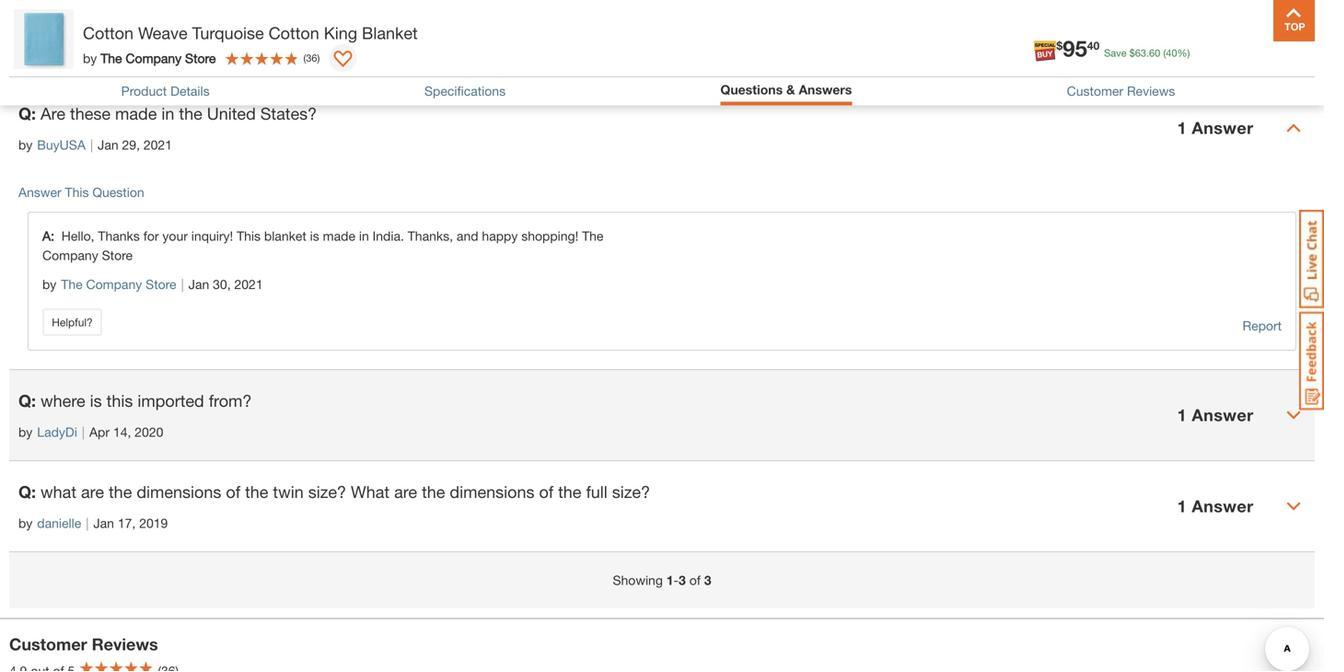Task type: describe. For each thing, give the bounding box(es) containing it.
$ 95 40
[[1057, 35, 1100, 61]]

1 vertical spatial is
[[90, 391, 102, 411]]

city
[[151, 35, 177, 53]]

these
[[70, 104, 111, 123]]

8
[[1285, 20, 1291, 33]]

the right 'what'
[[422, 482, 445, 502]]

%)
[[1178, 47, 1190, 59]]

display image
[[334, 51, 352, 69]]

report
[[1243, 318, 1282, 333]]

by for hello,   thanks for your inquiry! this blanket is made in india.  thanks, and happy shopping!  the company store
[[42, 277, 56, 292]]

0 horizontal spatial made
[[115, 104, 157, 123]]

94015 button
[[268, 35, 332, 53]]

0 vertical spatial -
[[79, 46, 84, 62]]

buyusa
[[37, 137, 86, 152]]

caret image
[[1287, 121, 1302, 135]]

the inside hello,   thanks for your inquiry! this blanket is made in india.  thanks, and happy shopping!  the company store
[[582, 228, 604, 244]]

apr
[[89, 425, 110, 440]]

0 horizontal spatial customer reviews
[[9, 635, 158, 654]]

full
[[586, 482, 608, 502]]

1 cotton from the left
[[83, 23, 134, 43]]

states?
[[260, 104, 317, 123]]

the down details
[[179, 104, 202, 123]]

hello,
[[61, 228, 94, 244]]

your
[[163, 228, 188, 244]]

30,
[[213, 277, 231, 292]]

happy
[[482, 228, 518, 244]]

the left full
[[558, 482, 582, 502]]

hello,   thanks for your inquiry! this blanket is made in india.  thanks, and happy shopping!  the company store
[[42, 228, 604, 263]]

product image image
[[14, 9, 74, 69]]

1 horizontal spatial customer
[[1067, 83, 1124, 99]]

helpful? button
[[42, 309, 102, 336]]

by left daly
[[83, 50, 97, 66]]

and
[[457, 228, 479, 244]]

1 for where is this imported from?
[[1178, 405, 1187, 425]]

by the company store | jan 30, 2021
[[42, 277, 263, 292]]

the for by the company store
[[101, 50, 122, 66]]

questions
[[721, 82, 783, 97]]

twin
[[273, 482, 304, 502]]

1 are from the left
[[81, 482, 104, 502]]

questions & answers
[[721, 82, 852, 97]]

36
[[306, 52, 317, 64]]

this inside hello,   thanks for your inquiry! this blanket is made in india.  thanks, and happy shopping!  the company store
[[237, 228, 261, 244]]

save $ 63 . 60 ( 40 %)
[[1105, 47, 1190, 59]]

blanket
[[362, 23, 418, 43]]

united
[[207, 104, 256, 123]]

question
[[92, 185, 144, 200]]

danielle button
[[37, 514, 81, 533]]

store for by the company store
[[185, 50, 216, 66]]

answers
[[799, 82, 852, 97]]

product details
[[121, 83, 210, 99]]

services button
[[1014, 22, 1073, 66]]

cotton weave turquoise cotton king blanket
[[83, 23, 418, 43]]

answer for what are the dimensions of the twin size? what are the dimensions of the full size?
[[1192, 496, 1254, 516]]

helpful?
[[52, 316, 93, 329]]

60
[[1150, 47, 1161, 59]]

q: where is this imported from?
[[18, 391, 252, 411]]

95
[[1063, 35, 1088, 61]]

2 dimensions from the left
[[450, 482, 535, 502]]

by ladydi | apr 14, 2020
[[18, 425, 163, 440]]

Search Questions & Answers text field
[[279, 0, 897, 4]]

1 vertical spatial 2021
[[234, 277, 263, 292]]

&
[[787, 82, 795, 97]]

answer this question
[[18, 185, 144, 200]]

by the company store
[[83, 50, 216, 66]]

1 horizontal spatial 40
[[1166, 47, 1178, 59]]

94015
[[290, 35, 331, 53]]

top button
[[1274, 0, 1315, 41]]

product
[[121, 83, 167, 99]]

the company store button
[[61, 274, 176, 295]]

q: for q: where is this imported from?
[[18, 391, 36, 411]]

a:
[[42, 228, 61, 244]]

0 horizontal spatial showing
[[18, 46, 69, 62]]

what
[[41, 482, 76, 502]]

services
[[1016, 48, 1072, 66]]

1 size? from the left
[[308, 482, 346, 502]]

| for the
[[86, 516, 89, 531]]

india.
[[373, 228, 404, 244]]

0 horizontal spatial showing 1 - 3 of 3
[[18, 46, 117, 62]]

questions element
[[9, 82, 1315, 553]]

q: for q: are these made in the united states?
[[18, 104, 36, 123]]

ladydi
[[37, 425, 77, 440]]

63
[[1136, 47, 1147, 59]]

2020
[[135, 425, 163, 440]]

daly city 10pm
[[118, 35, 224, 53]]

( 36 )
[[303, 52, 320, 64]]

company inside hello,   thanks for your inquiry! this blanket is made in india.  thanks, and happy shopping!  the company store
[[42, 248, 98, 263]]

by danielle | jan 17, 2019
[[18, 516, 168, 531]]

0 vertical spatial in
[[162, 104, 174, 123]]

report button
[[1243, 316, 1282, 336]]

shopping!
[[522, 228, 579, 244]]

daly
[[118, 35, 147, 53]]

2 are from the left
[[394, 482, 417, 502]]

danielle
[[37, 516, 81, 531]]

1 horizontal spatial showing
[[613, 573, 663, 588]]

0 vertical spatial reviews
[[1127, 83, 1176, 99]]



Task type: vqa. For each thing, say whether or not it's contained in the screenshot.
Hover Image to Zoom
no



Task type: locate. For each thing, give the bounding box(es) containing it.
by for are these made in the united states?
[[18, 137, 33, 152]]

the up helpful?
[[61, 277, 83, 292]]

0 vertical spatial the
[[101, 50, 122, 66]]

in inside hello,   thanks for your inquiry! this blanket is made in india.  thanks, and happy shopping!  the company store
[[359, 228, 369, 244]]

answer for where is this imported from?
[[1192, 405, 1254, 425]]

3 q: from the top
[[18, 482, 36, 502]]

jan for dimensions
[[93, 516, 114, 531]]

0 vertical spatial caret image
[[1287, 408, 1302, 423]]

cotton up by the company store
[[83, 23, 134, 43]]

17,
[[118, 516, 136, 531]]

1 answer
[[1178, 118, 1254, 138], [1178, 405, 1254, 425], [1178, 496, 1254, 516]]

0 vertical spatial 1 answer
[[1178, 118, 1254, 138]]

3 1 answer from the top
[[1178, 496, 1254, 516]]

2021
[[144, 137, 172, 152], [234, 277, 263, 292]]

live chat image
[[1300, 210, 1325, 309]]

1 vertical spatial q:
[[18, 391, 36, 411]]

company for by the company store | jan 30, 2021
[[86, 277, 142, 292]]

q: for q: what are the dimensions of the twin size? what are the dimensions of the full size?
[[18, 482, 36, 502]]

0 vertical spatial store
[[185, 50, 216, 66]]

are up by danielle | jan 17, 2019
[[81, 482, 104, 502]]

3
[[84, 46, 92, 62], [110, 46, 117, 62], [679, 573, 686, 588], [704, 573, 712, 588]]

jan for in
[[98, 137, 118, 152]]

2 horizontal spatial store
[[185, 50, 216, 66]]

the for by the company store | jan 30, 2021
[[61, 277, 83, 292]]

2 vertical spatial the
[[61, 277, 83, 292]]

is right blanket
[[310, 228, 319, 244]]

1 horizontal spatial customer reviews
[[1067, 83, 1176, 99]]

product details button
[[121, 83, 210, 99], [121, 83, 210, 99]]

1 horizontal spatial made
[[323, 228, 356, 244]]

store inside hello,   thanks for your inquiry! this blanket is made in india.  thanks, and happy shopping!  the company store
[[102, 248, 133, 263]]

2021 right 30,
[[234, 277, 263, 292]]

0 vertical spatial company
[[126, 50, 182, 66]]

jan left 30,
[[189, 277, 209, 292]]

0 horizontal spatial cotton
[[83, 23, 134, 43]]

this
[[107, 391, 133, 411]]

answer for are these made in the united states?
[[1192, 118, 1254, 138]]

|
[[90, 137, 93, 152], [181, 277, 184, 292], [82, 425, 85, 440], [86, 516, 89, 531]]

1 horizontal spatial store
[[146, 277, 176, 292]]

company
[[126, 50, 182, 66], [42, 248, 98, 263], [86, 277, 142, 292]]

0 horizontal spatial this
[[65, 185, 89, 200]]

0 horizontal spatial 40
[[1088, 39, 1100, 52]]

1 vertical spatial caret image
[[1287, 499, 1302, 514]]

1 horizontal spatial cotton
[[269, 23, 319, 43]]

customer reviews
[[1067, 83, 1176, 99], [9, 635, 158, 654]]

( left )
[[303, 52, 306, 64]]

0 horizontal spatial store
[[102, 248, 133, 263]]

made left india.
[[323, 228, 356, 244]]

1 vertical spatial showing 1 - 3 of 3
[[613, 573, 712, 588]]

1 horizontal spatial dimensions
[[450, 482, 535, 502]]

1 horizontal spatial size?
[[612, 482, 650, 502]]

size? right full
[[612, 482, 650, 502]]

king
[[324, 23, 357, 43]]

2 horizontal spatial the
[[582, 228, 604, 244]]

0 horizontal spatial $
[[1057, 39, 1063, 52]]

reviews
[[1127, 83, 1176, 99], [92, 635, 158, 654]]

1 horizontal spatial -
[[674, 573, 679, 588]]

the
[[179, 104, 202, 123], [109, 482, 132, 502], [245, 482, 268, 502], [422, 482, 445, 502], [558, 482, 582, 502]]

1 vertical spatial reviews
[[92, 635, 158, 654]]

0 vertical spatial showing
[[18, 46, 69, 62]]

1
[[72, 46, 79, 62], [1178, 118, 1187, 138], [1178, 405, 1187, 425], [1178, 496, 1187, 516], [667, 573, 674, 588]]

| left the apr
[[82, 425, 85, 440]]

jan left 29,
[[98, 137, 118, 152]]

( right the 60
[[1164, 47, 1166, 59]]

ladydi button
[[37, 423, 77, 442]]

0 vertical spatial jan
[[98, 137, 118, 152]]

store
[[185, 50, 216, 66], [102, 248, 133, 263], [146, 277, 176, 292]]

1 caret image from the top
[[1287, 408, 1302, 423]]

q: left what
[[18, 482, 36, 502]]

q: are these made in the united states?
[[18, 104, 317, 123]]

1 horizontal spatial in
[[359, 228, 369, 244]]

the right shopping!
[[582, 228, 604, 244]]

company down hello,
[[42, 248, 98, 263]]

this left question
[[65, 185, 89, 200]]

1 horizontal spatial are
[[394, 482, 417, 502]]

1 vertical spatial customer
[[9, 635, 87, 654]]

store for by the company store | jan 30, 2021
[[146, 277, 176, 292]]

save
[[1105, 47, 1127, 59]]

1 vertical spatial -
[[674, 573, 679, 588]]

.
[[1147, 47, 1150, 59]]

14,
[[113, 425, 131, 440]]

made inside hello,   thanks for your inquiry! this blanket is made in india.  thanks, and happy shopping!  the company store
[[323, 228, 356, 244]]

2 vertical spatial jan
[[93, 516, 114, 531]]

0 vertical spatial q:
[[18, 104, 36, 123]]

1 horizontal spatial $
[[1130, 47, 1136, 59]]

company down thanks
[[86, 277, 142, 292]]

imported
[[138, 391, 204, 411]]

)
[[317, 52, 320, 64]]

the up the product
[[101, 50, 122, 66]]

this right inquiry!
[[237, 228, 261, 244]]

the
[[101, 50, 122, 66], [582, 228, 604, 244], [61, 277, 83, 292]]

company for by the company store
[[126, 50, 182, 66]]

1 answer for states?
[[1178, 118, 1254, 138]]

made down the product
[[115, 104, 157, 123]]

in
[[162, 104, 174, 123], [359, 228, 369, 244]]

$ left save on the top of the page
[[1057, 39, 1063, 52]]

2 size? from the left
[[612, 482, 650, 502]]

questions & answers button
[[721, 82, 852, 101], [721, 82, 852, 97]]

dimensions
[[137, 482, 221, 502], [450, 482, 535, 502]]

1 vertical spatial showing
[[613, 573, 663, 588]]

the left "twin" on the left bottom of page
[[245, 482, 268, 502]]

1 answer for twin
[[1178, 496, 1254, 516]]

store down thanks
[[102, 248, 133, 263]]

buyusa button
[[37, 135, 86, 155]]

weave
[[138, 23, 188, 43]]

details
[[170, 83, 210, 99]]

0 vertical spatial customer reviews
[[1067, 83, 1176, 99]]

| right danielle
[[86, 516, 89, 531]]

cotton up the "( 36 )"
[[269, 23, 319, 43]]

by
[[83, 50, 97, 66], [18, 137, 33, 152], [42, 277, 56, 292], [18, 425, 33, 440], [18, 516, 33, 531]]

jan
[[98, 137, 118, 152], [189, 277, 209, 292], [93, 516, 114, 531]]

1 1 answer from the top
[[1178, 118, 1254, 138]]

8 link
[[1258, 18, 1302, 66]]

jan left 17,
[[93, 516, 114, 531]]

40 right the 60
[[1166, 47, 1178, 59]]

blanket
[[264, 228, 307, 244]]

by for what are the dimensions of the twin size? what are the dimensions of the full size?
[[18, 516, 33, 531]]

1 horizontal spatial reviews
[[1127, 83, 1176, 99]]

0 horizontal spatial customer
[[9, 635, 87, 654]]

| left 30,
[[181, 277, 184, 292]]

-
[[79, 46, 84, 62], [674, 573, 679, 588]]

40 left save on the top of the page
[[1088, 39, 1100, 52]]

2 caret image from the top
[[1287, 499, 1302, 514]]

from?
[[209, 391, 252, 411]]

0 horizontal spatial size?
[[308, 482, 346, 502]]

are right 'what'
[[394, 482, 417, 502]]

is inside hello,   thanks for your inquiry! this blanket is made in india.  thanks, and happy shopping!  the company store
[[310, 228, 319, 244]]

0 horizontal spatial is
[[90, 391, 102, 411]]

feedback link image
[[1300, 311, 1325, 411]]

store up details
[[185, 50, 216, 66]]

store down for
[[146, 277, 176, 292]]

0 horizontal spatial -
[[79, 46, 84, 62]]

in down product details
[[162, 104, 174, 123]]

q: left are
[[18, 104, 36, 123]]

40
[[1088, 39, 1100, 52], [1166, 47, 1178, 59]]

in left india.
[[359, 228, 369, 244]]

2019
[[139, 516, 168, 531]]

40 inside $ 95 40
[[1088, 39, 1100, 52]]

the home depot logo image
[[15, 15, 74, 74]]

customer reviews button
[[1067, 83, 1176, 99], [1067, 83, 1176, 99], [0, 620, 1325, 672]]

company down 'weave'
[[126, 50, 182, 66]]

1 for are these made in the united states?
[[1178, 118, 1187, 138]]

2 vertical spatial 1 answer
[[1178, 496, 1254, 516]]

0 horizontal spatial reviews
[[92, 635, 158, 654]]

0 vertical spatial made
[[115, 104, 157, 123]]

answer this question link
[[18, 185, 144, 200]]

0 horizontal spatial (
[[303, 52, 306, 64]]

by up helpful?
[[42, 277, 56, 292]]

0 vertical spatial is
[[310, 228, 319, 244]]

0 vertical spatial 2021
[[144, 137, 172, 152]]

is left the this
[[90, 391, 102, 411]]

2 vertical spatial q:
[[18, 482, 36, 502]]

What can we help you find today? search field
[[366, 25, 870, 64]]

1 horizontal spatial showing 1 - 3 of 3
[[613, 573, 712, 588]]

of
[[95, 46, 106, 62], [226, 482, 240, 502], [539, 482, 554, 502], [690, 573, 701, 588]]

0 horizontal spatial dimensions
[[137, 482, 221, 502]]

diy button
[[1095, 22, 1154, 66]]

turquoise
[[192, 23, 264, 43]]

inquiry!
[[191, 228, 233, 244]]

1 vertical spatial store
[[102, 248, 133, 263]]

1 vertical spatial customer reviews
[[9, 635, 158, 654]]

specifications
[[425, 83, 506, 99]]

$
[[1057, 39, 1063, 52], [1130, 47, 1136, 59]]

by left the buyusa
[[18, 137, 33, 152]]

showing 1 - 3 of 3
[[18, 46, 117, 62], [613, 573, 712, 588]]

by buyusa | jan 29, 2021
[[18, 137, 172, 152]]

1 vertical spatial in
[[359, 228, 369, 244]]

1 vertical spatial jan
[[189, 277, 209, 292]]

specifications button
[[425, 83, 506, 99], [425, 83, 506, 99]]

1 horizontal spatial 2021
[[234, 277, 263, 292]]

2 q: from the top
[[18, 391, 36, 411]]

0 horizontal spatial are
[[81, 482, 104, 502]]

2 vertical spatial store
[[146, 277, 176, 292]]

2 cotton from the left
[[269, 23, 319, 43]]

q: left where
[[18, 391, 36, 411]]

$ inside $ 95 40
[[1057, 39, 1063, 52]]

q: what are the dimensions of the twin size? what are the dimensions of the full size?
[[18, 482, 650, 502]]

caret image
[[1287, 408, 1302, 423], [1287, 499, 1302, 514]]

where
[[41, 391, 85, 411]]

thanks,
[[408, 228, 453, 244]]

| for this
[[82, 425, 85, 440]]

caret image for what are the dimensions of the twin size? what are the dimensions of the full size?
[[1287, 499, 1302, 514]]

by for where is this imported from?
[[18, 425, 33, 440]]

for
[[143, 228, 159, 244]]

1 q: from the top
[[18, 104, 36, 123]]

caret image for where is this imported from?
[[1287, 408, 1302, 423]]

$ left .
[[1130, 47, 1136, 59]]

1 vertical spatial this
[[237, 228, 261, 244]]

1 vertical spatial made
[[323, 228, 356, 244]]

1 for what are the dimensions of the twin size? what are the dimensions of the full size?
[[1178, 496, 1187, 516]]

the up 17,
[[109, 482, 132, 502]]

what
[[351, 482, 390, 502]]

1 horizontal spatial this
[[237, 228, 261, 244]]

10pm
[[184, 35, 224, 53]]

29,
[[122, 137, 140, 152]]

2 vertical spatial company
[[86, 277, 142, 292]]

0 vertical spatial showing 1 - 3 of 3
[[18, 46, 117, 62]]

1 horizontal spatial is
[[310, 228, 319, 244]]

1 vertical spatial the
[[582, 228, 604, 244]]

1 horizontal spatial (
[[1164, 47, 1166, 59]]

cotton
[[83, 23, 134, 43], [269, 23, 319, 43]]

0 vertical spatial customer
[[1067, 83, 1124, 99]]

0 horizontal spatial in
[[162, 104, 174, 123]]

0 horizontal spatial the
[[61, 277, 83, 292]]

thanks
[[98, 228, 140, 244]]

diy
[[1113, 48, 1137, 66]]

| right the buyusa
[[90, 137, 93, 152]]

1 dimensions from the left
[[137, 482, 221, 502]]

size? right "twin" on the left bottom of page
[[308, 482, 346, 502]]

showing
[[18, 46, 69, 62], [613, 573, 663, 588]]

by left danielle
[[18, 516, 33, 531]]

1 vertical spatial company
[[42, 248, 98, 263]]

| for made
[[90, 137, 93, 152]]

2021 right 29,
[[144, 137, 172, 152]]

2 1 answer from the top
[[1178, 405, 1254, 425]]

are
[[41, 104, 65, 123]]

by left the ladydi
[[18, 425, 33, 440]]

1 horizontal spatial the
[[101, 50, 122, 66]]

1 vertical spatial 1 answer
[[1178, 405, 1254, 425]]

is
[[310, 228, 319, 244], [90, 391, 102, 411]]

0 horizontal spatial 2021
[[144, 137, 172, 152]]

0 vertical spatial this
[[65, 185, 89, 200]]



